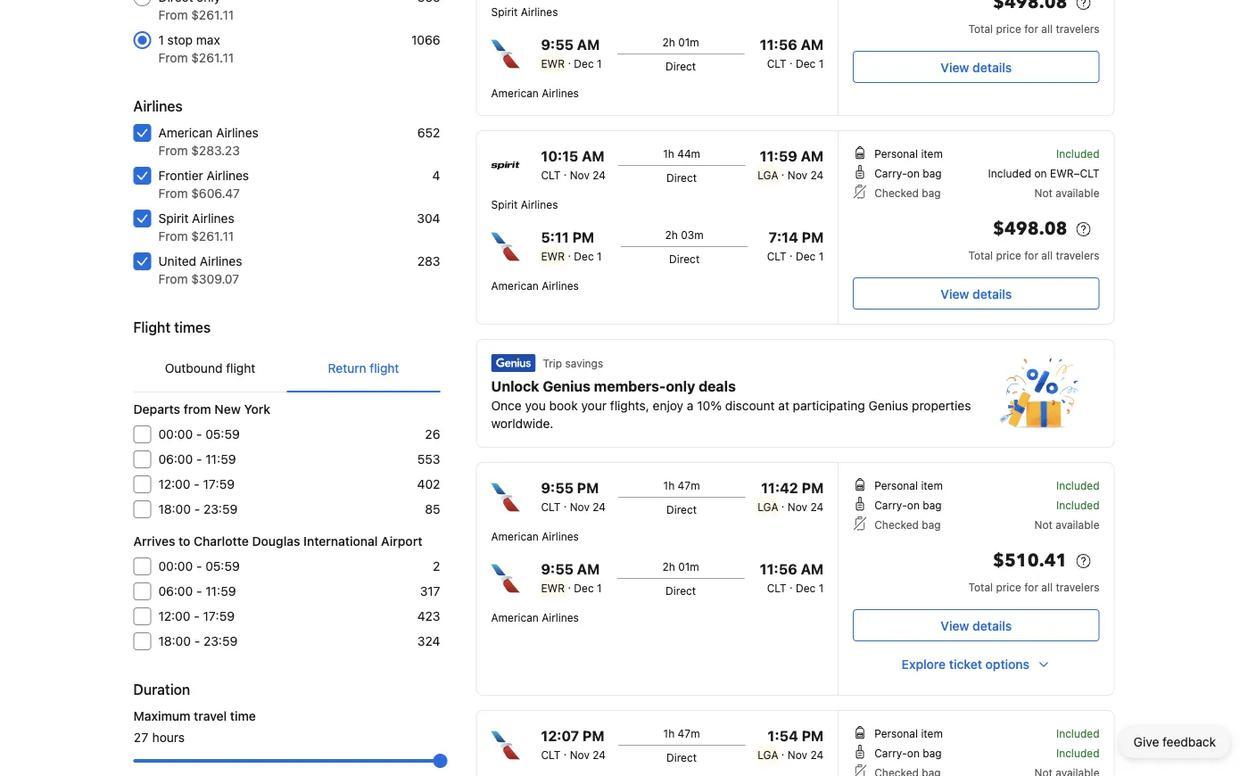 Task type: locate. For each thing, give the bounding box(es) containing it.
12:00 up duration
[[158, 609, 190, 624]]

nov for 9:55
[[570, 501, 590, 513]]

price for $498.08
[[996, 249, 1021, 261]]

stop
[[167, 33, 193, 47]]

$498.08 region containing $498.08
[[853, 215, 1100, 247]]

1 personal from the top
[[875, 147, 918, 160]]

1 lga from the top
[[758, 169, 778, 181]]

pm right 11:42
[[802, 480, 824, 497]]

view details
[[941, 60, 1012, 75], [941, 286, 1012, 301], [941, 618, 1012, 633]]

1 vertical spatial not available
[[1035, 518, 1100, 531]]

1 vertical spatial carry-
[[875, 499, 907, 511]]

available down ewr–clt
[[1056, 186, 1100, 199]]

2 18:00 - 23:59 from the top
[[158, 634, 238, 649]]

2h
[[662, 36, 675, 48], [665, 228, 678, 241], [662, 560, 675, 573]]

0 vertical spatial total
[[969, 22, 993, 35]]

00:00 - 05:59 for from
[[158, 427, 240, 442]]

tab list
[[133, 345, 440, 393]]

$261.11 up united airlines from $309.07
[[191, 229, 234, 244]]

2 vertical spatial carry-
[[875, 747, 907, 759]]

2 vertical spatial ewr
[[541, 582, 565, 594]]

1 vertical spatial travelers
[[1056, 249, 1100, 261]]

12:00 - 17:59
[[158, 477, 235, 492], [158, 609, 235, 624]]

00:00 - 05:59 down the to
[[158, 559, 240, 574]]

- for 324
[[194, 634, 200, 649]]

06:00 down the to
[[158, 584, 193, 599]]

1 carry- from the top
[[875, 167, 907, 179]]

1 18:00 - 23:59 from the top
[[158, 502, 238, 517]]

17:59 up charlotte at the bottom left of the page
[[203, 477, 235, 492]]

2 18:00 from the top
[[158, 634, 191, 649]]

1 18:00 from the top
[[158, 502, 191, 517]]

12:00 - 17:59 up the to
[[158, 477, 235, 492]]

1 vertical spatial 1h
[[663, 479, 675, 492]]

spirit airlines
[[491, 5, 558, 18], [491, 198, 558, 211]]

genius image
[[491, 354, 536, 372], [491, 354, 536, 372], [1000, 358, 1078, 429]]

duration
[[133, 681, 190, 698]]

3 all from the top
[[1042, 581, 1053, 593]]

flight right return
[[370, 361, 399, 376]]

from for spirit airlines
[[158, 229, 188, 244]]

0 vertical spatial 1h 47m
[[663, 479, 700, 492]]

1 vertical spatial view
[[941, 286, 969, 301]]

nov for 1:54
[[788, 749, 808, 761]]

lga inside 1:54 pm lga . nov 24
[[758, 749, 778, 761]]

2 1h 47m from the top
[[663, 727, 700, 740]]

time
[[230, 709, 256, 724]]

1 vertical spatial 2h 01m
[[662, 560, 699, 573]]

1 spirit airlines from the top
[[491, 5, 558, 18]]

24 inside 11:59 am lga . nov 24
[[811, 169, 824, 181]]

personal item for $498.08
[[875, 147, 943, 160]]

11:59 inside 11:59 am lga . nov 24
[[760, 148, 797, 165]]

all
[[1042, 22, 1053, 35], [1042, 249, 1053, 261], [1042, 581, 1053, 593]]

0 vertical spatial 11:56
[[760, 36, 797, 53]]

2 vertical spatial 9:55
[[541, 561, 574, 578]]

2h 01m
[[662, 36, 699, 48], [662, 560, 699, 573]]

1 vertical spatial lga
[[758, 501, 778, 513]]

included
[[1056, 147, 1100, 160], [988, 167, 1032, 179], [1056, 479, 1100, 492], [1056, 499, 1100, 511], [1056, 727, 1100, 740], [1056, 747, 1100, 759]]

23:59 up charlotte at the bottom left of the page
[[203, 502, 238, 517]]

11:56 am clt . dec 1
[[760, 36, 824, 70], [760, 561, 824, 594]]

nov inside 1:54 pm lga . nov 24
[[788, 749, 808, 761]]

return flight button
[[287, 345, 440, 392]]

pm for 9:55 pm
[[577, 480, 599, 497]]

18:00
[[158, 502, 191, 517], [158, 634, 191, 649]]

1 23:59 from the top
[[203, 502, 238, 517]]

1 11:56 am clt . dec 1 from the top
[[760, 36, 824, 70]]

1 vertical spatial 18:00
[[158, 634, 191, 649]]

not available up "$510.41" on the right bottom of page
[[1035, 518, 1100, 531]]

from inside spirit airlines from $261.11
[[158, 229, 188, 244]]

1 vertical spatial available
[[1056, 518, 1100, 531]]

$261.11 up max
[[191, 8, 234, 22]]

10:15
[[541, 148, 578, 165]]

lga for $498.08
[[758, 169, 778, 181]]

2 9:55 am ewr . dec 1 from the top
[[541, 561, 602, 594]]

2 ewr from the top
[[541, 250, 565, 262]]

1 vertical spatial view details button
[[853, 277, 1100, 310]]

00:00 - 05:59
[[158, 427, 240, 442], [158, 559, 240, 574]]

24 for 11:59 am
[[811, 169, 824, 181]]

from down frontier in the top left of the page
[[158, 186, 188, 201]]

pm for 1:54 pm
[[802, 728, 824, 745]]

00:00 - 05:59 down from on the left bottom of the page
[[158, 427, 240, 442]]

1 vertical spatial view details
[[941, 286, 1012, 301]]

1 vertical spatial 06:00
[[158, 584, 193, 599]]

05:59 down charlotte at the bottom left of the page
[[205, 559, 240, 574]]

3 from from the top
[[158, 143, 188, 158]]

1 vertical spatial price
[[996, 249, 1021, 261]]

2 available from the top
[[1056, 518, 1100, 531]]

2 not from the top
[[1035, 518, 1053, 531]]

2 vertical spatial 1h
[[663, 727, 675, 740]]

1 checked from the top
[[875, 186, 919, 199]]

11:59 up 7:14
[[760, 148, 797, 165]]

lga down 1:54
[[758, 749, 778, 761]]

1 vertical spatial for
[[1024, 249, 1039, 261]]

1 vertical spatial item
[[921, 479, 943, 492]]

pm right 1:54
[[802, 728, 824, 745]]

checked bag for $498.08
[[875, 186, 941, 199]]

6 from from the top
[[158, 272, 188, 286]]

0 vertical spatial 12:00
[[158, 477, 190, 492]]

17:59 down charlotte at the bottom left of the page
[[203, 609, 235, 624]]

1 vertical spatial $498.08 region
[[853, 215, 1100, 247]]

trip savings
[[543, 357, 603, 369]]

18:00 for departs
[[158, 502, 191, 517]]

1 vertical spatial 11:56 am clt . dec 1
[[760, 561, 824, 594]]

1066
[[411, 33, 440, 47]]

2 vertical spatial lga
[[758, 749, 778, 761]]

0 vertical spatial view details button
[[853, 51, 1100, 83]]

checked for $510.41
[[875, 518, 919, 531]]

from inside frontier airlines from $606.47
[[158, 186, 188, 201]]

2 12:00 from the top
[[158, 609, 190, 624]]

$261.11 inside 1 stop max from $261.11
[[191, 50, 234, 65]]

2 carry- from the top
[[875, 499, 907, 511]]

$309.07
[[191, 272, 239, 286]]

1 inside 5:11 pm ewr . dec 1
[[597, 250, 602, 262]]

18:00 - 23:59 up duration
[[158, 634, 238, 649]]

2 item from the top
[[921, 479, 943, 492]]

05:59 down new
[[205, 427, 240, 442]]

$498.08 region for from $261.11
[[853, 0, 1100, 21]]

0 vertical spatial checked bag
[[875, 186, 941, 199]]

4 from from the top
[[158, 186, 188, 201]]

from up stop
[[158, 8, 188, 22]]

dec
[[574, 57, 594, 70], [796, 57, 816, 70], [574, 250, 594, 262], [796, 250, 816, 262], [574, 582, 594, 594], [796, 582, 816, 594]]

1 06:00 - 11:59 from the top
[[158, 452, 236, 467]]

0 vertical spatial 11:59
[[760, 148, 797, 165]]

18:00 - 23:59 for to
[[158, 634, 238, 649]]

1 vertical spatial personal
[[875, 479, 918, 492]]

2 9:55 from the top
[[541, 480, 574, 497]]

1 vertical spatial 1h 47m
[[663, 727, 700, 740]]

members-
[[594, 378, 666, 395]]

2 carry-on bag from the top
[[875, 499, 942, 511]]

1 vertical spatial personal item
[[875, 479, 943, 492]]

24 inside "11:42 pm lga . nov 24"
[[811, 501, 824, 513]]

1 personal item from the top
[[875, 147, 943, 160]]

2 vertical spatial travelers
[[1056, 581, 1100, 593]]

2 00:00 - 05:59 from the top
[[158, 559, 240, 574]]

1h 47m for 9:55 pm
[[663, 479, 700, 492]]

0 vertical spatial genius
[[543, 378, 591, 395]]

1 vertical spatial details
[[973, 286, 1012, 301]]

11:42
[[761, 480, 798, 497]]

total for $498.08
[[969, 249, 993, 261]]

1 vertical spatial checked
[[875, 518, 919, 531]]

0 vertical spatial 47m
[[678, 479, 700, 492]]

carry-on bag for $510.41
[[875, 499, 942, 511]]

47m for 1:54 pm
[[678, 727, 700, 740]]

$498.08 region
[[853, 0, 1100, 21], [853, 215, 1100, 247]]

travelers for $510.41
[[1056, 581, 1100, 593]]

3 ewr from the top
[[541, 582, 565, 594]]

ticket
[[949, 657, 982, 672]]

3 for from the top
[[1024, 581, 1039, 593]]

01m
[[678, 36, 699, 48], [678, 560, 699, 573]]

1 vertical spatial 23:59
[[203, 634, 238, 649]]

1 vertical spatial 12:00 - 17:59
[[158, 609, 235, 624]]

1 vertical spatial 00:00 - 05:59
[[158, 559, 240, 574]]

pm right 5:11
[[572, 229, 594, 246]]

from up frontier in the top left of the page
[[158, 143, 188, 158]]

2 travelers from the top
[[1056, 249, 1100, 261]]

2h for $498.08
[[665, 228, 678, 241]]

06:00 down departs
[[158, 452, 193, 467]]

outbound flight button
[[133, 345, 287, 392]]

1h for $510.41
[[663, 479, 675, 492]]

from
[[158, 8, 188, 22], [158, 50, 188, 65], [158, 143, 188, 158], [158, 186, 188, 201], [158, 229, 188, 244], [158, 272, 188, 286]]

24 inside 1:54 pm lga . nov 24
[[811, 749, 824, 761]]

2h for $510.41
[[662, 560, 675, 573]]

1 vertical spatial spirit airlines
[[491, 198, 558, 211]]

total for $510.41
[[969, 581, 993, 593]]

11:59 for 26
[[205, 452, 236, 467]]

from inside united airlines from $309.07
[[158, 272, 188, 286]]

7:14
[[769, 229, 798, 246]]

pm inside 1:54 pm lga . nov 24
[[802, 728, 824, 745]]

2 checked bag from the top
[[875, 518, 941, 531]]

pm right 7:14
[[802, 229, 824, 246]]

arrives to charlotte douglas international airport
[[133, 534, 422, 549]]

airlines inside american airlines from $283.23
[[216, 125, 259, 140]]

pm right 12:07
[[583, 728, 605, 745]]

3 lga from the top
[[758, 749, 778, 761]]

from down stop
[[158, 50, 188, 65]]

3 view from the top
[[941, 618, 969, 633]]

9:55 am ewr . dec 1
[[541, 36, 602, 70], [541, 561, 602, 594]]

0 vertical spatial all
[[1042, 22, 1053, 35]]

1 vertical spatial 01m
[[678, 560, 699, 573]]

2 view from the top
[[941, 286, 969, 301]]

details
[[973, 60, 1012, 75], [973, 286, 1012, 301], [973, 618, 1012, 633]]

5:11 pm ewr . dec 1
[[541, 229, 602, 262]]

0 vertical spatial details
[[973, 60, 1012, 75]]

17:59
[[203, 477, 235, 492], [203, 609, 235, 624]]

item for $510.41
[[921, 479, 943, 492]]

1 horizontal spatial genius
[[869, 398, 909, 413]]

available for $510.41
[[1056, 518, 1100, 531]]

24 inside 9:55 pm clt . nov 24
[[593, 501, 606, 513]]

personal item
[[875, 147, 943, 160], [875, 479, 943, 492], [875, 727, 943, 740]]

3 view details button from the top
[[853, 609, 1100, 642]]

47m for 11:42 pm
[[678, 479, 700, 492]]

1 vertical spatial total price for all travelers
[[969, 249, 1100, 261]]

nov for 10:15
[[570, 169, 590, 181]]

2 for from the top
[[1024, 249, 1039, 261]]

3 carry-on bag from the top
[[875, 747, 942, 759]]

return flight
[[328, 361, 399, 376]]

2 view details button from the top
[[853, 277, 1100, 310]]

0 vertical spatial 9:55 am ewr . dec 1
[[541, 36, 602, 70]]

pm inside "7:14 pm clt . dec 1"
[[802, 229, 824, 246]]

18:00 up duration
[[158, 634, 191, 649]]

2 flight from the left
[[370, 361, 399, 376]]

nov inside 11:59 am lga . nov 24
[[788, 169, 808, 181]]

2 personal item from the top
[[875, 479, 943, 492]]

2 from from the top
[[158, 50, 188, 65]]

1 vertical spatial 9:55
[[541, 480, 574, 497]]

0 vertical spatial checked
[[875, 186, 919, 199]]

1 $498.08 region from the top
[[853, 0, 1100, 21]]

7:14 pm clt . dec 1
[[767, 229, 824, 262]]

2 vertical spatial personal
[[875, 727, 918, 740]]

airlines inside united airlines from $309.07
[[200, 254, 242, 269]]

0 vertical spatial for
[[1024, 22, 1039, 35]]

0 vertical spatial 18:00 - 23:59
[[158, 502, 238, 517]]

nov inside 10:15 am clt . nov 24
[[570, 169, 590, 181]]

1 12:00 - 17:59 from the top
[[158, 477, 235, 492]]

from
[[184, 402, 211, 417]]

2 vertical spatial view
[[941, 618, 969, 633]]

0 vertical spatial 2h 01m
[[662, 36, 699, 48]]

2 vertical spatial total price for all travelers
[[969, 581, 1100, 593]]

11:59 down new
[[205, 452, 236, 467]]

pm inside 9:55 pm clt . nov 24
[[577, 480, 599, 497]]

1 vertical spatial 18:00 - 23:59
[[158, 634, 238, 649]]

flight up new
[[226, 361, 255, 376]]

0 vertical spatial 2h
[[662, 36, 675, 48]]

1 not available from the top
[[1035, 186, 1100, 199]]

departs
[[133, 402, 180, 417]]

lga up 7:14
[[758, 169, 778, 181]]

2 vertical spatial view details button
[[853, 609, 1100, 642]]

2 2h 01m from the top
[[662, 560, 699, 573]]

0 vertical spatial 01m
[[678, 36, 699, 48]]

00:00 down the to
[[158, 559, 193, 574]]

2 17:59 from the top
[[203, 609, 235, 624]]

1 9:55 am ewr . dec 1 from the top
[[541, 36, 602, 70]]

2 vertical spatial 2h
[[662, 560, 675, 573]]

1 view details from the top
[[941, 60, 1012, 75]]

give
[[1134, 735, 1159, 749]]

24 inside 10:15 am clt . nov 24
[[593, 169, 606, 181]]

2 vertical spatial view details
[[941, 618, 1012, 633]]

1 vertical spatial 2h
[[665, 228, 678, 241]]

06:00 - 11:59 down the to
[[158, 584, 236, 599]]

lga for $510.41
[[758, 501, 778, 513]]

$261.11 down max
[[191, 50, 234, 65]]

lga inside 11:59 am lga . nov 24
[[758, 169, 778, 181]]

3 details from the top
[[973, 618, 1012, 633]]

not available
[[1035, 186, 1100, 199], [1035, 518, 1100, 531]]

from down united
[[158, 272, 188, 286]]

1 01m from the top
[[678, 36, 699, 48]]

0 vertical spatial 00:00 - 05:59
[[158, 427, 240, 442]]

pm for 7:14 pm
[[802, 229, 824, 246]]

0 vertical spatial not
[[1035, 186, 1053, 199]]

1 vertical spatial 06:00 - 11:59
[[158, 584, 236, 599]]

2 price from the top
[[996, 249, 1021, 261]]

12:00
[[158, 477, 190, 492], [158, 609, 190, 624]]

12:07 pm clt . nov 24
[[541, 728, 606, 761]]

1 total price for all travelers from the top
[[969, 22, 1100, 35]]

1 checked bag from the top
[[875, 186, 941, 199]]

0 vertical spatial ewr
[[541, 57, 565, 70]]

2 47m from the top
[[678, 727, 700, 740]]

nov inside 12:07 pm clt . nov 24
[[570, 749, 590, 761]]

view for $510.41
[[941, 618, 969, 633]]

flight
[[226, 361, 255, 376], [370, 361, 399, 376]]

2 1h from the top
[[663, 479, 675, 492]]

$498.08 region for .
[[853, 215, 1100, 247]]

ewr
[[541, 57, 565, 70], [541, 250, 565, 262], [541, 582, 565, 594]]

18:00 up the to
[[158, 502, 191, 517]]

not down included on ewr–clt
[[1035, 186, 1053, 199]]

travel
[[194, 709, 227, 724]]

available up "$510.41" on the right bottom of page
[[1056, 518, 1100, 531]]

from up united
[[158, 229, 188, 244]]

00:00 for arrives
[[158, 559, 193, 574]]

2 details from the top
[[973, 286, 1012, 301]]

1 1h 47m from the top
[[663, 479, 700, 492]]

available
[[1056, 186, 1100, 199], [1056, 518, 1100, 531]]

2 11:56 am clt . dec 1 from the top
[[760, 561, 824, 594]]

1 vertical spatial not
[[1035, 518, 1053, 531]]

genius left "properties"
[[869, 398, 909, 413]]

00:00 down departs
[[158, 427, 193, 442]]

2 total from the top
[[969, 249, 993, 261]]

. inside 5:11 pm ewr . dec 1
[[568, 246, 571, 259]]

23:59
[[203, 502, 238, 517], [203, 634, 238, 649]]

1 vertical spatial 9:55 am ewr . dec 1
[[541, 561, 602, 594]]

genius up "book"
[[543, 378, 591, 395]]

1 for from the top
[[1024, 22, 1039, 35]]

0 vertical spatial 06:00
[[158, 452, 193, 467]]

18:00 - 23:59 up the to
[[158, 502, 238, 517]]

pm inside "11:42 pm lga . nov 24"
[[802, 480, 824, 497]]

savings
[[565, 357, 603, 369]]

12:00 up the to
[[158, 477, 190, 492]]

1 00:00 - 05:59 from the top
[[158, 427, 240, 442]]

0 vertical spatial 06:00 - 11:59
[[158, 452, 236, 467]]

2 $498.08 region from the top
[[853, 215, 1100, 247]]

pm down your
[[577, 480, 599, 497]]

$261.11 inside spirit airlines from $261.11
[[191, 229, 234, 244]]

23:59 for new
[[203, 502, 238, 517]]

2 vertical spatial price
[[996, 581, 1021, 593]]

a
[[687, 398, 694, 413]]

explore
[[902, 657, 946, 672]]

1 details from the top
[[973, 60, 1012, 75]]

maximum travel time 27 hours
[[133, 709, 256, 745]]

1 vertical spatial 05:59
[[205, 559, 240, 574]]

2 vertical spatial for
[[1024, 581, 1039, 593]]

not up "$510.41" on the right bottom of page
[[1035, 518, 1053, 531]]

0 vertical spatial 11:56 am clt . dec 1
[[760, 36, 824, 70]]

2 view details from the top
[[941, 286, 1012, 301]]

06:00 - 11:59
[[158, 452, 236, 467], [158, 584, 236, 599]]

06:00 - 11:59 down from on the left bottom of the page
[[158, 452, 236, 467]]

2 not available from the top
[[1035, 518, 1100, 531]]

3 total from the top
[[969, 581, 993, 593]]

2 vertical spatial 11:59
[[205, 584, 236, 599]]

not available down ewr–clt
[[1035, 186, 1100, 199]]

1 vertical spatial 12:00
[[158, 609, 190, 624]]

pm for 5:11 pm
[[572, 229, 594, 246]]

1 not from the top
[[1035, 186, 1053, 199]]

0 vertical spatial 18:00
[[158, 502, 191, 517]]

24
[[593, 169, 606, 181], [811, 169, 824, 181], [593, 501, 606, 513], [811, 501, 824, 513], [593, 749, 606, 761], [811, 749, 824, 761]]

1 06:00 from the top
[[158, 452, 193, 467]]

85
[[425, 502, 440, 517]]

1 vertical spatial $261.11
[[191, 50, 234, 65]]

06:00 for arrives
[[158, 584, 193, 599]]

5:11
[[541, 229, 569, 246]]

lga inside "11:42 pm lga . nov 24"
[[758, 501, 778, 513]]

23:59 up travel
[[203, 634, 238, 649]]

17:59 for charlotte
[[203, 609, 235, 624]]

checked bag
[[875, 186, 941, 199], [875, 518, 941, 531]]

1 vertical spatial genius
[[869, 398, 909, 413]]

0 vertical spatial total price for all travelers
[[969, 22, 1100, 35]]

2 00:00 from the top
[[158, 559, 193, 574]]

0 vertical spatial 05:59
[[205, 427, 240, 442]]

1h for $498.08
[[663, 147, 674, 160]]

ewr inside 5:11 pm ewr . dec 1
[[541, 250, 565, 262]]

$606.47
[[191, 186, 240, 201]]

11:42 pm lga . nov 24
[[758, 480, 824, 513]]

3 view details from the top
[[941, 618, 1012, 633]]

11:59
[[760, 148, 797, 165], [205, 452, 236, 467], [205, 584, 236, 599]]

1 price from the top
[[996, 22, 1021, 35]]

carry-on bag
[[875, 167, 942, 179], [875, 499, 942, 511], [875, 747, 942, 759]]

11:56
[[760, 36, 797, 53], [760, 561, 797, 578]]

$498.08
[[993, 217, 1068, 241]]

nov inside 9:55 pm clt . nov 24
[[570, 501, 590, 513]]

27
[[133, 730, 149, 745]]

0 vertical spatial view
[[941, 60, 969, 75]]

0 vertical spatial 23:59
[[203, 502, 238, 517]]

2 checked from the top
[[875, 518, 919, 531]]

trip
[[543, 357, 562, 369]]

2 lga from the top
[[758, 501, 778, 513]]

1 vertical spatial 00:00
[[158, 559, 193, 574]]

05:59 for charlotte
[[205, 559, 240, 574]]

pm inside 12:07 pm clt . nov 24
[[583, 728, 605, 745]]

included on ewr–clt
[[988, 167, 1100, 179]]

total
[[969, 22, 993, 35], [969, 249, 993, 261], [969, 581, 993, 593]]

pm
[[572, 229, 594, 246], [802, 229, 824, 246], [577, 480, 599, 497], [802, 480, 824, 497], [583, 728, 605, 745], [802, 728, 824, 745]]

03m
[[681, 228, 704, 241]]

0 vertical spatial available
[[1056, 186, 1100, 199]]

book
[[549, 398, 578, 413]]

2 01m from the top
[[678, 560, 699, 573]]

.
[[568, 54, 571, 66], [790, 54, 793, 66], [564, 165, 567, 178], [781, 165, 785, 178], [568, 246, 571, 259], [790, 246, 793, 259], [564, 497, 567, 509], [781, 497, 785, 509], [568, 578, 571, 591], [790, 578, 793, 591], [564, 745, 567, 757], [781, 745, 785, 757]]

2 vertical spatial item
[[921, 727, 943, 740]]

american inside american airlines from $283.23
[[158, 125, 213, 140]]

24 for 1:54 pm
[[811, 749, 824, 761]]

2 12:00 - 17:59 from the top
[[158, 609, 235, 624]]

0 horizontal spatial flight
[[226, 361, 255, 376]]

frontier
[[158, 168, 203, 183]]

0 vertical spatial $498.08 region
[[853, 0, 1100, 21]]

nov inside "11:42 pm lga . nov 24"
[[788, 501, 808, 513]]

from for american airlines
[[158, 143, 188, 158]]

3 personal item from the top
[[875, 727, 943, 740]]

0 vertical spatial travelers
[[1056, 22, 1100, 35]]

4
[[432, 168, 440, 183]]

price for $510.41
[[996, 581, 1021, 593]]

1 47m from the top
[[678, 479, 700, 492]]

1 vertical spatial all
[[1042, 249, 1053, 261]]

2 vertical spatial carry-on bag
[[875, 747, 942, 759]]

2 $261.11 from the top
[[191, 50, 234, 65]]

423
[[417, 609, 440, 624]]

2 06:00 from the top
[[158, 584, 193, 599]]

checked
[[875, 186, 919, 199], [875, 518, 919, 531]]

from inside american airlines from $283.23
[[158, 143, 188, 158]]

1 vertical spatial ewr
[[541, 250, 565, 262]]

1 carry-on bag from the top
[[875, 167, 942, 179]]

2 total price for all travelers from the top
[[969, 249, 1100, 261]]

1 flight from the left
[[226, 361, 255, 376]]

17:59 for new
[[203, 477, 235, 492]]

0 vertical spatial 9:55
[[541, 36, 574, 53]]

pm for 11:42 pm
[[802, 480, 824, 497]]

12:00 - 17:59 down the to
[[158, 609, 235, 624]]

2 05:59 from the top
[[205, 559, 240, 574]]

5 from from the top
[[158, 229, 188, 244]]

. inside 11:59 am lga . nov 24
[[781, 165, 785, 178]]

am
[[577, 36, 600, 53], [801, 36, 824, 53], [582, 148, 605, 165], [801, 148, 824, 165], [577, 561, 600, 578], [801, 561, 824, 578]]

0 vertical spatial personal item
[[875, 147, 943, 160]]

402
[[417, 477, 440, 492]]

pm inside 5:11 pm ewr . dec 1
[[572, 229, 594, 246]]

1 17:59 from the top
[[203, 477, 235, 492]]

9:55 inside 9:55 pm clt . nov 24
[[541, 480, 574, 497]]

- for 423
[[194, 609, 200, 624]]

view details for $510.41
[[941, 618, 1012, 633]]

lga down 11:42
[[758, 501, 778, 513]]

- for 26
[[196, 427, 202, 442]]

1 horizontal spatial flight
[[370, 361, 399, 376]]

24 inside 12:07 pm clt . nov 24
[[593, 749, 606, 761]]

spirit airlines from $261.11
[[158, 211, 234, 244]]

11:59 for 2
[[205, 584, 236, 599]]

1 available from the top
[[1056, 186, 1100, 199]]

from $261.11
[[158, 8, 234, 22]]

2 vertical spatial personal item
[[875, 727, 943, 740]]

york
[[244, 402, 270, 417]]

1 vertical spatial total
[[969, 249, 993, 261]]

1 11:56 from the top
[[760, 36, 797, 53]]

11:59 down charlotte at the bottom left of the page
[[205, 584, 236, 599]]

1 vertical spatial 47m
[[678, 727, 700, 740]]

1 vertical spatial carry-on bag
[[875, 499, 942, 511]]

. inside 9:55 pm clt . nov 24
[[564, 497, 567, 509]]

from inside 1 stop max from $261.11
[[158, 50, 188, 65]]



Task type: vqa. For each thing, say whether or not it's contained in the screenshot.
Round-trip · 1 traveler · Wed, Dec 27 - Sat, Dec 30 Dallas/Fort Worth to New York
no



Task type: describe. For each thing, give the bounding box(es) containing it.
06:00 - 11:59 for from
[[158, 452, 236, 467]]

all for $510.41
[[1042, 581, 1053, 593]]

times
[[174, 319, 211, 336]]

dec inside "7:14 pm clt . dec 1"
[[796, 250, 816, 262]]

1 view details button from the top
[[853, 51, 1100, 83]]

flight times
[[133, 319, 211, 336]]

arrives
[[133, 534, 175, 549]]

283
[[417, 254, 440, 269]]

item for $498.08
[[921, 147, 943, 160]]

carry- for $510.41
[[875, 499, 907, 511]]

enjoy
[[653, 398, 684, 413]]

18:00 - 23:59 for from
[[158, 502, 238, 517]]

10%
[[697, 398, 722, 413]]

- for 317
[[196, 584, 202, 599]]

2
[[433, 559, 440, 574]]

participating
[[793, 398, 865, 413]]

1 $261.11 from the top
[[191, 8, 234, 22]]

clt inside 9:55 pm clt . nov 24
[[541, 501, 561, 513]]

24 for 12:07 pm
[[593, 749, 606, 761]]

options
[[986, 657, 1030, 672]]

from for frontier airlines
[[158, 186, 188, 201]]

$510.41
[[993, 549, 1068, 573]]

1 view from the top
[[941, 60, 969, 75]]

nov for 12:07
[[570, 749, 590, 761]]

view details button for $498.08
[[853, 277, 1100, 310]]

00:00 - 05:59 for to
[[158, 559, 240, 574]]

your
[[581, 398, 607, 413]]

2 spirit airlines from the top
[[491, 198, 558, 211]]

3 item from the top
[[921, 727, 943, 740]]

2h 03m
[[665, 228, 704, 241]]

1h 44m
[[663, 147, 700, 160]]

1 all from the top
[[1042, 22, 1053, 35]]

- for 553
[[196, 452, 202, 467]]

personal for $510.41
[[875, 479, 918, 492]]

00:00 for departs
[[158, 427, 193, 442]]

$510.41 region
[[853, 547, 1100, 579]]

carry-on bag for $498.08
[[875, 167, 942, 179]]

new
[[215, 402, 241, 417]]

give feedback
[[1134, 735, 1216, 749]]

at
[[778, 398, 790, 413]]

. inside "7:14 pm clt . dec 1"
[[790, 246, 793, 259]]

explore ticket options
[[902, 657, 1030, 672]]

explore ticket options button
[[853, 649, 1100, 681]]

324
[[417, 634, 440, 649]]

3 american airlines from the top
[[491, 530, 579, 542]]

tab list containing outbound flight
[[133, 345, 440, 393]]

flights,
[[610, 398, 649, 413]]

05:59 for new
[[205, 427, 240, 442]]

clt inside 12:07 pm clt . nov 24
[[541, 749, 561, 761]]

departs from new york
[[133, 402, 270, 417]]

flight for outbound flight
[[226, 361, 255, 376]]

ewr for $510.41
[[541, 582, 565, 594]]

you
[[525, 398, 546, 413]]

details for $498.08
[[973, 286, 1012, 301]]

unlock genius members-only deals once you book your flights, enjoy a 10% discount at participating genius properties worldwide.
[[491, 378, 971, 431]]

view for $498.08
[[941, 286, 969, 301]]

once
[[491, 398, 522, 413]]

hours
[[152, 730, 185, 745]]

nov for 11:59
[[788, 169, 808, 181]]

1 american airlines from the top
[[491, 87, 579, 99]]

not available for $510.41
[[1035, 518, 1100, 531]]

- for 85
[[194, 502, 200, 517]]

pm for 12:07 pm
[[583, 728, 605, 745]]

nov for 11:42
[[788, 501, 808, 513]]

1:54
[[768, 728, 798, 745]]

1 ewr from the top
[[541, 57, 565, 70]]

international
[[303, 534, 378, 549]]

24 for 10:15 am
[[593, 169, 606, 181]]

give feedback button
[[1119, 726, 1230, 758]]

12:00 for arrives
[[158, 609, 190, 624]]

1 2h 01m from the top
[[662, 36, 699, 48]]

not for $498.08
[[1035, 186, 1053, 199]]

3 1h from the top
[[663, 727, 675, 740]]

not for $510.41
[[1035, 518, 1053, 531]]

available for $498.08
[[1056, 186, 1100, 199]]

personal item for $510.41
[[875, 479, 943, 492]]

for for $498.08
[[1024, 249, 1039, 261]]

travelers for $498.08
[[1056, 249, 1100, 261]]

24 for 9:55 pm
[[593, 501, 606, 513]]

24 for 11:42 pm
[[811, 501, 824, 513]]

not available for $498.08
[[1035, 186, 1100, 199]]

12:00 for departs
[[158, 477, 190, 492]]

2 american airlines from the top
[[491, 279, 579, 292]]

ewr–clt
[[1050, 167, 1100, 179]]

view details for $498.08
[[941, 286, 1012, 301]]

discount
[[725, 398, 775, 413]]

44m
[[677, 147, 700, 160]]

carry- for $498.08
[[875, 167, 907, 179]]

personal for $498.08
[[875, 147, 918, 160]]

frontier airlines from $606.47
[[158, 168, 249, 201]]

1 total from the top
[[969, 22, 993, 35]]

am inside 11:59 am lga . nov 24
[[801, 148, 824, 165]]

4 american airlines from the top
[[491, 611, 579, 624]]

flight for return flight
[[370, 361, 399, 376]]

united airlines from $309.07
[[158, 254, 242, 286]]

1 travelers from the top
[[1056, 22, 1100, 35]]

18:00 for arrives
[[158, 634, 191, 649]]

checked bag for $510.41
[[875, 518, 941, 531]]

airlines inside spirit airlines from $261.11
[[192, 211, 234, 226]]

to
[[178, 534, 190, 549]]

317
[[420, 584, 440, 599]]

american airlines from $283.23
[[158, 125, 259, 158]]

652
[[417, 125, 440, 140]]

spirit inside spirit airlines from $261.11
[[158, 211, 189, 226]]

ewr for $498.08
[[541, 250, 565, 262]]

united
[[158, 254, 196, 269]]

clt inside 10:15 am clt . nov 24
[[541, 169, 561, 181]]

3 9:55 from the top
[[541, 561, 574, 578]]

douglas
[[252, 534, 300, 549]]

06:00 for departs
[[158, 452, 193, 467]]

1 inside 1 stop max from $261.11
[[158, 33, 164, 47]]

total price for all travelers for $510.41
[[969, 581, 1100, 593]]

all for $498.08
[[1042, 249, 1053, 261]]

only
[[666, 378, 695, 395]]

1 inside "7:14 pm clt . dec 1"
[[819, 250, 824, 262]]

26
[[425, 427, 440, 442]]

from for united airlines
[[158, 272, 188, 286]]

12:07
[[541, 728, 579, 745]]

. inside "11:42 pm lga . nov 24"
[[781, 497, 785, 509]]

clt inside "7:14 pm clt . dec 1"
[[767, 250, 787, 262]]

- for 402
[[194, 477, 200, 492]]

. inside 1:54 pm lga . nov 24
[[781, 745, 785, 757]]

0 horizontal spatial genius
[[543, 378, 591, 395]]

304
[[417, 211, 440, 226]]

3 personal from the top
[[875, 727, 918, 740]]

details for $510.41
[[973, 618, 1012, 633]]

maximum
[[133, 709, 190, 724]]

10:15 am clt . nov 24
[[541, 148, 606, 181]]

12:00 - 17:59 for from
[[158, 477, 235, 492]]

total price for all travelers for $498.08
[[969, 249, 1100, 261]]

worldwide.
[[491, 416, 554, 431]]

max
[[196, 33, 220, 47]]

9:55 pm clt . nov 24
[[541, 480, 606, 513]]

2 11:56 from the top
[[760, 561, 797, 578]]

am inside 10:15 am clt . nov 24
[[582, 148, 605, 165]]

1 stop max from $261.11
[[158, 33, 234, 65]]

checked for $498.08
[[875, 186, 919, 199]]

airlines inside frontier airlines from $606.47
[[207, 168, 249, 183]]

outbound
[[165, 361, 223, 376]]

. inside 10:15 am clt . nov 24
[[564, 165, 567, 178]]

flight
[[133, 319, 171, 336]]

charlotte
[[194, 534, 249, 549]]

1h 47m for 12:07 pm
[[663, 727, 700, 740]]

properties
[[912, 398, 971, 413]]

11:59 am lga . nov 24
[[758, 148, 824, 181]]

return
[[328, 361, 366, 376]]

for for $510.41
[[1024, 581, 1039, 593]]

- for 2
[[196, 559, 202, 574]]

dec inside 5:11 pm ewr . dec 1
[[574, 250, 594, 262]]

06:00 - 11:59 for to
[[158, 584, 236, 599]]

. inside 12:07 pm clt . nov 24
[[564, 745, 567, 757]]

feedback
[[1163, 735, 1216, 749]]

$283.23
[[191, 143, 240, 158]]

1 9:55 from the top
[[541, 36, 574, 53]]

23:59 for charlotte
[[203, 634, 238, 649]]

outbound flight
[[165, 361, 255, 376]]

1 from from the top
[[158, 8, 188, 22]]

deals
[[699, 378, 736, 395]]

view details button for $510.41
[[853, 609, 1100, 642]]

airport
[[381, 534, 422, 549]]

1:54 pm lga . nov 24
[[758, 728, 824, 761]]

3 carry- from the top
[[875, 747, 907, 759]]

553
[[417, 452, 440, 467]]



